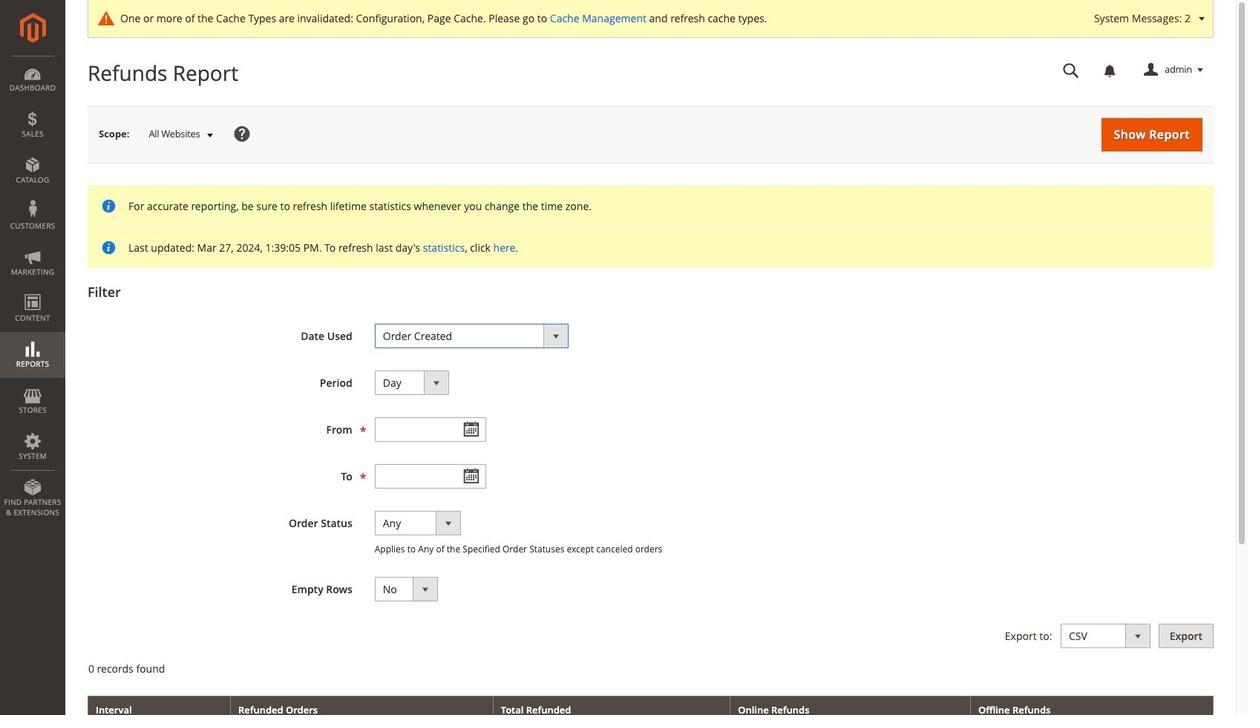 Task type: locate. For each thing, give the bounding box(es) containing it.
None text field
[[1053, 57, 1090, 83], [375, 417, 486, 442], [1053, 57, 1090, 83], [375, 417, 486, 442]]

menu bar
[[0, 56, 65, 525]]

magento admin panel image
[[20, 13, 46, 43]]

None text field
[[375, 464, 486, 489]]



